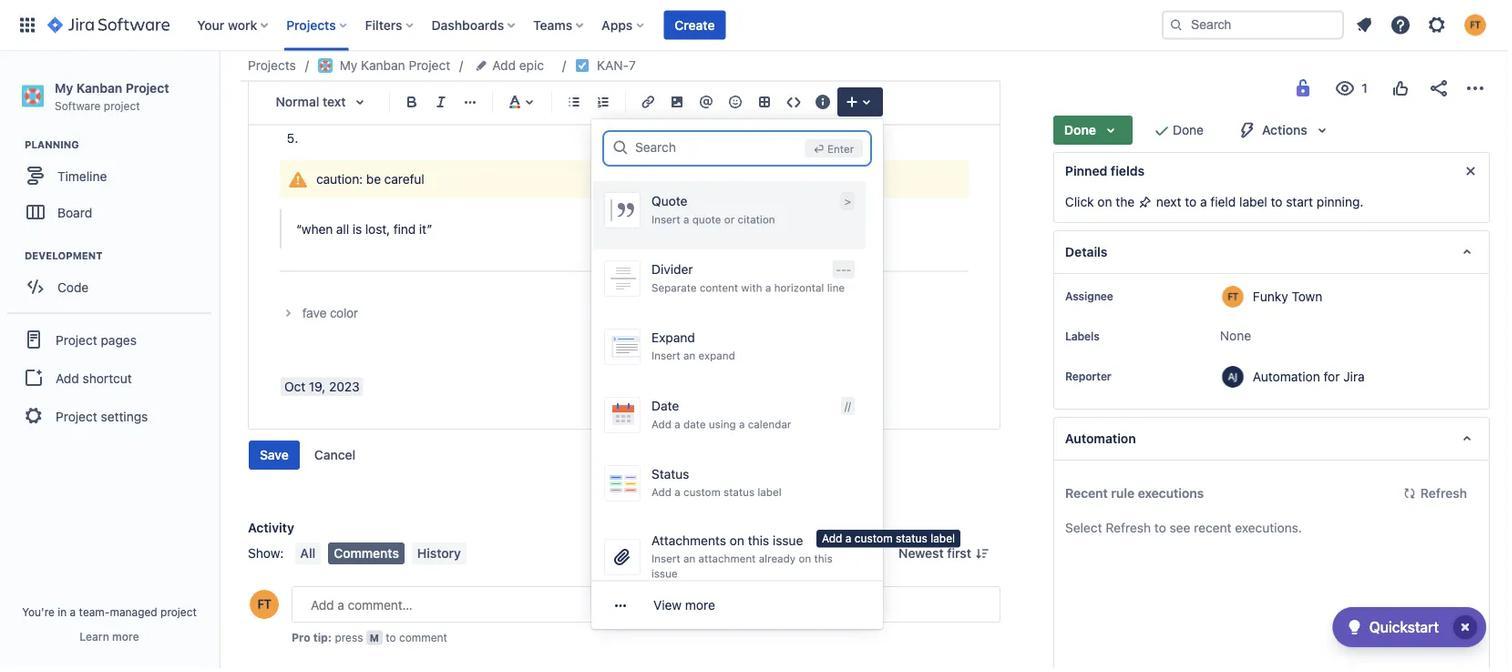 Task type: vqa. For each thing, say whether or not it's contained in the screenshot.
the Share
no



Task type: describe. For each thing, give the bounding box(es) containing it.
development
[[25, 250, 103, 262]]

my kanban project link
[[318, 55, 450, 77]]

automation for jira
[[1253, 369, 1365, 384]]

label for add
[[931, 533, 955, 545]]

settings
[[101, 409, 148, 424]]

pro
[[292, 632, 310, 645]]

a inside status add a custom status label
[[675, 486, 681, 499]]

attachments
[[652, 534, 726, 549]]

pinning.
[[1317, 195, 1364, 210]]

epic
[[519, 58, 544, 73]]

click on the
[[1065, 195, 1138, 210]]

projects link
[[248, 55, 296, 77]]

Search field
[[1162, 10, 1344, 40]]

task image
[[575, 58, 590, 73]]

planning group
[[9, 138, 218, 236]]

calendar
[[748, 418, 791, 431]]

shortcut
[[83, 371, 132, 386]]

project up add shortcut
[[56, 332, 97, 348]]

pro tip: press m to comment
[[292, 632, 447, 645]]

town for funky town
[[1292, 289, 1323, 304]]

citation
[[738, 213, 775, 226]]

>
[[845, 195, 851, 208]]

timeline
[[57, 168, 107, 183]]

add for add shortcut
[[56, 371, 79, 386]]

1 - from the left
[[836, 263, 841, 276]]

work
[[228, 17, 257, 32]]

2 done from the left
[[1173, 123, 1204, 138]]

click
[[1065, 195, 1094, 210]]

it worked
[[302, 52, 349, 70]]

add a date using a calendar
[[652, 418, 791, 431]]

custom inside status add a custom status label
[[684, 486, 721, 499]]

---
[[836, 263, 851, 276]]

insert a quote or citation
[[652, 213, 775, 226]]

help image
[[1390, 14, 1412, 36]]

actions image
[[1465, 77, 1486, 99]]

⏎
[[814, 142, 825, 155]]

italic ⌘i image
[[430, 91, 452, 113]]

project inside my kanban project software project
[[104, 99, 140, 112]]

link image
[[637, 91, 659, 113]]

add epic button
[[472, 55, 550, 77]]

code
[[57, 280, 89, 295]]

kanban for my kanban project
[[361, 58, 405, 73]]

kan-
[[597, 58, 629, 73]]

reporter pin to top image
[[1115, 369, 1130, 384]]

notifications image
[[1353, 14, 1375, 36]]

add image, video, or file image
[[666, 91, 688, 113]]

appswitcher icon image
[[16, 14, 38, 36]]

menu bar containing all
[[291, 544, 470, 566]]

board
[[57, 205, 92, 220]]

share image
[[1428, 77, 1450, 99]]

table image
[[754, 91, 776, 113]]

1 horizontal spatial to
[[1185, 195, 1197, 210]]

comments
[[334, 547, 399, 562]]

expand content image
[[277, 303, 299, 325]]

history button
[[412, 544, 467, 566]]

an inside expand insert an expand
[[683, 350, 696, 362]]

add inside status add a custom status label
[[652, 486, 672, 499]]

add for add a date using a calendar
[[652, 418, 672, 431]]

sidebar navigation image
[[199, 73, 239, 109]]

view more button
[[591, 588, 883, 624]]

0 horizontal spatial issue
[[652, 568, 678, 580]]

save button
[[249, 442, 300, 471]]

add for add a custom status label
[[822, 533, 843, 545]]

emoji image
[[725, 91, 746, 113]]

projects for projects link
[[248, 58, 296, 73]]

1 horizontal spatial this
[[814, 553, 833, 566]]

separate content with a horizontal line
[[652, 281, 845, 294]]

funky
[[1253, 289, 1288, 304]]

label inside status add a custom status label
[[758, 486, 782, 499]]

history
[[417, 547, 461, 562]]

dismiss quickstart image
[[1451, 613, 1480, 643]]

2023
[[329, 380, 360, 395]]

projects for the projects 'dropdown button'
[[286, 17, 336, 32]]

text
[[323, 94, 346, 109]]

all
[[336, 222, 349, 237]]

filters
[[365, 17, 402, 32]]

your work
[[197, 17, 257, 32]]

learn more button
[[80, 630, 139, 644]]

info panel image
[[812, 91, 834, 113]]

expand
[[699, 350, 735, 362]]

label for next
[[1240, 195, 1267, 210]]

divider
[[652, 262, 693, 277]]

newest first image
[[975, 547, 990, 562]]

create button
[[664, 10, 726, 40]]

1 horizontal spatial on
[[799, 553, 811, 566]]

quote
[[652, 194, 688, 209]]

group containing project pages
[[7, 313, 211, 442]]

2 horizontal spatial to
[[1271, 195, 1283, 210]]

my kanban project software project
[[55, 80, 169, 112]]

filters button
[[360, 10, 421, 40]]

newest first button
[[888, 544, 1001, 566]]

planning
[[25, 139, 79, 151]]

learn more
[[80, 631, 139, 643]]

automation for automation for jira
[[1253, 369, 1320, 384]]

view more
[[653, 598, 715, 613]]

quickstart
[[1370, 619, 1439, 637]]

hide message image
[[1460, 160, 1482, 182]]

horizontal
[[774, 281, 824, 294]]

@funky
[[306, 105, 352, 120]]

project settings link
[[7, 397, 211, 437]]

funky town
[[1253, 289, 1323, 304]]

dashboards
[[432, 17, 504, 32]]

settings image
[[1426, 14, 1448, 36]]

show:
[[248, 547, 284, 562]]

be
[[366, 172, 381, 187]]

enter
[[828, 142, 854, 155]]

field
[[1211, 195, 1236, 210]]

1 horizontal spatial issue
[[773, 534, 803, 549]]

panel warning image
[[287, 170, 309, 191]]

pinned
[[1065, 164, 1108, 179]]

content
[[700, 281, 738, 294]]

attachment
[[699, 553, 756, 566]]

it"
[[419, 222, 432, 237]]

Description - Main content area, start typing to enter text. text field
[[269, 23, 980, 399]]

none
[[1220, 329, 1251, 344]]

jira
[[1344, 369, 1365, 384]]

project pages
[[56, 332, 137, 348]]

banner containing your work
[[0, 0, 1508, 51]]

actions button
[[1226, 116, 1344, 145]]

assignee pin to top image
[[1117, 289, 1132, 303]]

insert inside expand insert an expand
[[652, 350, 680, 362]]

2 - from the left
[[841, 263, 846, 276]]

Add a comment… field
[[292, 588, 1001, 624]]

project pages link
[[7, 320, 211, 360]]

advanced search image
[[612, 139, 630, 157]]

more for learn more
[[112, 631, 139, 643]]

"when
[[296, 222, 333, 237]]



Task type: locate. For each thing, give the bounding box(es) containing it.
1 horizontal spatial project
[[160, 606, 197, 619]]

check image
[[1344, 617, 1366, 639]]

pinned fields
[[1065, 164, 1145, 179]]

add inside tooltip
[[822, 533, 843, 545]]

you're in a team-managed project
[[22, 606, 197, 619]]

projects up it
[[286, 17, 336, 32]]

start
[[1286, 195, 1313, 210]]

0 horizontal spatial this
[[748, 534, 769, 549]]

project right software
[[104, 99, 140, 112]]

comments button
[[328, 544, 405, 566]]

issue up view
[[652, 568, 678, 580]]

status
[[652, 467, 689, 482]]

menu bar
[[291, 544, 470, 566]]

using
[[709, 418, 736, 431]]

7
[[629, 58, 636, 73]]

add a custom status label tooltip
[[817, 530, 961, 548]]

-
[[836, 263, 841, 276], [841, 263, 846, 276], [846, 263, 851, 276]]

my for my kanban project
[[340, 58, 358, 73]]

automation for automation
[[1065, 432, 1136, 447]]

status inside status add a custom status label
[[724, 486, 755, 499]]

vote options: no one has voted for this issue yet. image
[[1390, 77, 1412, 99]]

projects inside 'dropdown button'
[[286, 17, 336, 32]]

1 vertical spatial an
[[683, 553, 696, 566]]

project
[[104, 99, 140, 112], [160, 606, 197, 619]]

status
[[724, 486, 755, 499], [896, 533, 928, 545]]

normal text button
[[267, 82, 382, 122]]

project down add shortcut
[[56, 409, 97, 424]]

project right managed
[[160, 606, 197, 619]]

status up attachments on this issue insert an attachment already on this issue
[[724, 486, 755, 499]]

automation left the for in the right of the page
[[1253, 369, 1320, 384]]

town right funky
[[1292, 289, 1323, 304]]

0 horizontal spatial label
[[758, 486, 782, 499]]

apps
[[602, 17, 633, 32]]

done image
[[1151, 119, 1173, 141]]

on up attachment
[[730, 534, 745, 549]]

label inside add a custom status label tooltip
[[931, 533, 955, 545]]

0 horizontal spatial status
[[724, 486, 755, 499]]

3 - from the left
[[846, 263, 851, 276]]

0 vertical spatial an
[[683, 350, 696, 362]]

1 vertical spatial label
[[758, 486, 782, 499]]

1 horizontal spatial kanban
[[361, 58, 405, 73]]

software
[[55, 99, 101, 112]]

add inside button
[[56, 371, 79, 386]]

insert down expand
[[652, 350, 680, 362]]

it
[[302, 52, 309, 67]]

done inside dropdown button
[[1064, 123, 1096, 138]]

kanban for my kanban project software project
[[76, 80, 122, 95]]

my inside my kanban project link
[[340, 58, 358, 73]]

on for click
[[1098, 195, 1112, 210]]

2 horizontal spatial label
[[1240, 195, 1267, 210]]

done button
[[1053, 116, 1133, 145]]

development image
[[3, 245, 25, 267]]

0 horizontal spatial custom
[[684, 486, 721, 499]]

apps button
[[596, 10, 651, 40]]

to left start
[[1271, 195, 1283, 210]]

my up software
[[55, 80, 73, 95]]

more right view
[[685, 598, 715, 613]]

insert down quote
[[652, 213, 680, 226]]

my for my kanban project software project
[[55, 80, 73, 95]]

2 vertical spatial insert
[[652, 553, 680, 566]]

this up already
[[748, 534, 769, 549]]

projects
[[286, 17, 336, 32], [248, 58, 296, 73]]

add for add epic
[[492, 58, 516, 73]]

1 horizontal spatial custom
[[855, 533, 893, 545]]

1 horizontal spatial town
[[1292, 289, 1323, 304]]

1 horizontal spatial done
[[1173, 123, 1204, 138]]

0 vertical spatial my
[[340, 58, 358, 73]]

2 vertical spatial label
[[931, 533, 955, 545]]

assignee
[[1065, 290, 1114, 303]]

reporter
[[1065, 370, 1112, 383]]

attachments on this issue insert an attachment already on this issue
[[652, 534, 833, 580]]

2 an from the top
[[683, 553, 696, 566]]

an down expand
[[683, 350, 696, 362]]

label right field
[[1240, 195, 1267, 210]]

1 vertical spatial issue
[[652, 568, 678, 580]]

on for attachments
[[730, 534, 745, 549]]

1 an from the top
[[683, 350, 696, 362]]

Give this expand a title... text field
[[299, 303, 975, 325]]

you're
[[22, 606, 55, 619]]

done up pinned
[[1064, 123, 1096, 138]]

search image
[[1169, 18, 1184, 32]]

insert inside attachments on this issue insert an attachment already on this issue
[[652, 553, 680, 566]]

"when all is lost, find it"
[[296, 222, 432, 237]]

press
[[335, 632, 363, 645]]

town inside description - main content area, start typing to enter text. text field
[[355, 105, 386, 120]]

expand
[[652, 330, 695, 345]]

1 horizontal spatial more
[[685, 598, 715, 613]]

my kanban project image
[[318, 58, 332, 73]]

//
[[845, 400, 851, 413]]

1 insert from the top
[[652, 213, 680, 226]]

a inside tooltip
[[846, 533, 852, 545]]

0 horizontal spatial my
[[55, 80, 73, 95]]

1 horizontal spatial automation
[[1253, 369, 1320, 384]]

copy link to issue image
[[632, 57, 647, 72]]

1 vertical spatial status
[[896, 533, 928, 545]]

1 horizontal spatial status
[[896, 533, 928, 545]]

0 vertical spatial more
[[685, 598, 715, 613]]

1 vertical spatial insert
[[652, 350, 680, 362]]

label up already
[[758, 486, 782, 499]]

project settings
[[56, 409, 148, 424]]

3 insert from the top
[[652, 553, 680, 566]]

mention image
[[695, 91, 717, 113]]

on left the the
[[1098, 195, 1112, 210]]

1 vertical spatial on
[[730, 534, 745, 549]]

2 insert from the top
[[652, 350, 680, 362]]

0 vertical spatial kanban
[[361, 58, 405, 73]]

1 vertical spatial my
[[55, 80, 73, 95]]

in
[[58, 606, 67, 619]]

more inside button
[[685, 598, 715, 613]]

status add a custom status label
[[652, 467, 782, 499]]

more formatting image
[[459, 91, 481, 113]]

projects left it
[[248, 58, 296, 73]]

numbered list ⌘⇧7 image
[[592, 91, 614, 113]]

cancel button
[[303, 442, 367, 471]]

automation
[[1253, 369, 1320, 384], [1065, 432, 1136, 447]]

1 vertical spatial town
[[1292, 289, 1323, 304]]

jira software image
[[47, 14, 170, 36], [47, 14, 170, 36]]

1 vertical spatial project
[[160, 606, 197, 619]]

board link
[[9, 194, 210, 231]]

project left sidebar navigation image
[[126, 80, 169, 95]]

careful
[[384, 172, 424, 187]]

an
[[683, 350, 696, 362], [683, 553, 696, 566]]

add epic
[[492, 58, 544, 73]]

my inside my kanban project software project
[[55, 80, 73, 95]]

timeline link
[[9, 158, 210, 194]]

group
[[7, 313, 211, 442]]

0 vertical spatial on
[[1098, 195, 1112, 210]]

0 horizontal spatial on
[[730, 534, 745, 549]]

0 vertical spatial custom
[[684, 486, 721, 499]]

development group
[[9, 249, 218, 311]]

is
[[353, 222, 362, 237]]

1 vertical spatial projects
[[248, 58, 296, 73]]

your profile and settings image
[[1465, 14, 1486, 36]]

insert down attachments
[[652, 553, 680, 566]]

0 vertical spatial insert
[[652, 213, 680, 226]]

1 horizontal spatial label
[[931, 533, 955, 545]]

details
[[1065, 245, 1108, 260]]

all button
[[295, 544, 321, 566]]

1 vertical spatial kanban
[[76, 80, 122, 95]]

profile image of funky town image
[[250, 591, 279, 620]]

on right already
[[799, 553, 811, 566]]

bullet list ⌘⇧8 image
[[563, 91, 585, 113]]

1 vertical spatial more
[[112, 631, 139, 643]]

2 vertical spatial on
[[799, 553, 811, 566]]

0 horizontal spatial done
[[1064, 123, 1096, 138]]

1 vertical spatial this
[[814, 553, 833, 566]]

this right already
[[814, 553, 833, 566]]

labels
[[1065, 330, 1100, 343]]

status up newest
[[896, 533, 928, 545]]

next to a field label to start pinning.
[[1153, 195, 1364, 210]]

:innocent: image
[[302, 79, 320, 98], [302, 79, 320, 98]]

0 vertical spatial label
[[1240, 195, 1267, 210]]

or
[[724, 213, 735, 226]]

my right my kanban project icon
[[340, 58, 358, 73]]

save
[[260, 449, 289, 464]]

add
[[492, 58, 516, 73], [56, 371, 79, 386], [652, 418, 672, 431], [652, 486, 672, 499], [822, 533, 843, 545]]

to right next
[[1185, 195, 1197, 210]]

find
[[394, 222, 416, 237]]

already
[[759, 553, 796, 566]]

add shortcut button
[[7, 360, 211, 397]]

1 vertical spatial custom
[[855, 533, 893, 545]]

kanban inside my kanban project software project
[[76, 80, 122, 95]]

custom inside tooltip
[[855, 533, 893, 545]]

project inside my kanban project software project
[[126, 80, 169, 95]]

an down attachments
[[683, 553, 696, 566]]

kan-7
[[597, 58, 636, 73]]

planning image
[[3, 134, 25, 156]]

to right m
[[386, 632, 396, 645]]

for
[[1324, 369, 1340, 384]]

0 vertical spatial project
[[104, 99, 140, 112]]

automation element
[[1053, 417, 1490, 461]]

done
[[1064, 123, 1096, 138], [1173, 123, 1204, 138]]

0 vertical spatial automation
[[1253, 369, 1320, 384]]

1 vertical spatial automation
[[1065, 432, 1136, 447]]

custom
[[684, 486, 721, 499], [855, 533, 893, 545]]

0 horizontal spatial more
[[112, 631, 139, 643]]

label up the "newest first"
[[931, 533, 955, 545]]

1 done from the left
[[1064, 123, 1096, 138]]

with
[[741, 281, 762, 294]]

pages
[[101, 332, 137, 348]]

kan-7 link
[[597, 55, 636, 77]]

date
[[684, 418, 706, 431]]

more down managed
[[112, 631, 139, 643]]

2 horizontal spatial on
[[1098, 195, 1112, 210]]

lost,
[[365, 222, 390, 237]]

newest first
[[899, 547, 971, 562]]

your
[[197, 17, 224, 32]]

more inside button
[[112, 631, 139, 643]]

kanban down filters at left top
[[361, 58, 405, 73]]

teams button
[[528, 10, 591, 40]]

project up italic ⌘i icon
[[409, 58, 450, 73]]

done up next
[[1173, 123, 1204, 138]]

add shortcut
[[56, 371, 132, 386]]

tip:
[[313, 632, 332, 645]]

more for view more
[[685, 598, 715, 613]]

search field
[[635, 131, 797, 164]]

bold ⌘b image
[[401, 91, 423, 113]]

code link
[[9, 269, 210, 305]]

first
[[947, 547, 971, 562]]

town right text
[[355, 105, 386, 120]]

town for @funky town
[[355, 105, 386, 120]]

oct
[[284, 380, 306, 395]]

town
[[355, 105, 386, 120], [1292, 289, 1323, 304]]

status inside tooltip
[[896, 533, 928, 545]]

0 vertical spatial status
[[724, 486, 755, 499]]

0 horizontal spatial kanban
[[76, 80, 122, 95]]

0 horizontal spatial to
[[386, 632, 396, 645]]

1 horizontal spatial my
[[340, 58, 358, 73]]

kanban up software
[[76, 80, 122, 95]]

primary element
[[11, 0, 1162, 51]]

normal
[[276, 94, 319, 109]]

kanban inside my kanban project link
[[361, 58, 405, 73]]

0 vertical spatial projects
[[286, 17, 336, 32]]

your work button
[[192, 10, 275, 40]]

0 horizontal spatial automation
[[1065, 432, 1136, 447]]

to
[[1185, 195, 1197, 210], [1271, 195, 1283, 210], [386, 632, 396, 645]]

automation down reporter
[[1065, 432, 1136, 447]]

banner
[[0, 0, 1508, 51]]

details element
[[1053, 231, 1490, 274]]

0 horizontal spatial town
[[355, 105, 386, 120]]

@funky town
[[306, 105, 386, 120]]

add inside dropdown button
[[492, 58, 516, 73]]

all
[[300, 547, 316, 562]]

0 horizontal spatial project
[[104, 99, 140, 112]]

add a custom status label
[[822, 533, 955, 545]]

⏎ enter
[[814, 142, 854, 155]]

code snippet image
[[783, 91, 805, 113]]

0 vertical spatial issue
[[773, 534, 803, 549]]

fields
[[1111, 164, 1145, 179]]

an inside attachments on this issue insert an attachment already on this issue
[[683, 553, 696, 566]]

caution:
[[316, 172, 363, 187]]

0 vertical spatial town
[[355, 105, 386, 120]]

issue up already
[[773, 534, 803, 549]]

actions
[[1262, 123, 1308, 138]]

project
[[409, 58, 450, 73], [126, 80, 169, 95], [56, 332, 97, 348], [56, 409, 97, 424]]

0 vertical spatial this
[[748, 534, 769, 549]]

on
[[1098, 195, 1112, 210], [730, 534, 745, 549], [799, 553, 811, 566]]

the
[[1116, 195, 1135, 210]]



